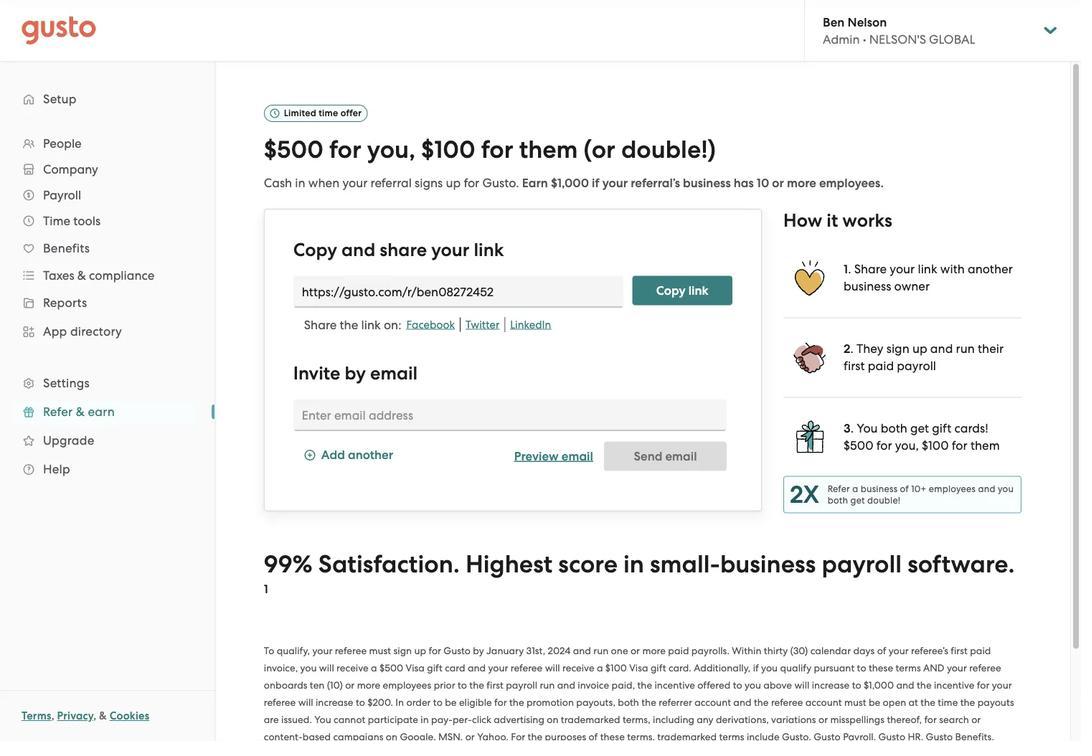 Task type: describe. For each thing, give the bounding box(es) containing it.
global
[[930, 32, 976, 46]]

link inside copy link button
[[689, 283, 709, 298]]

invite by email
[[293, 362, 418, 384]]

onboards
[[264, 680, 308, 691]]

referee down 31st,
[[511, 663, 543, 674]]

for up double!
[[877, 438, 893, 453]]

refer a business of 10+ employees and you both get double!
[[828, 484, 1014, 506]]

refer & earn
[[43, 405, 115, 419]]

offer
[[341, 108, 362, 119]]

employees inside refer a business of 10+ employees and you both get double!
[[929, 484, 976, 494]]

0 vertical spatial time
[[319, 108, 338, 119]]

if inside '99% satisfaction. highest score in small-business payroll software. 1 to qualify, your referee must sign up for gusto by january 31st, 2024 and run one or more paid payrolls. within thirty (30) calendar days of your referee's first paid invoice, you will receive a $500 visa gift card and your referee will receive a $100 visa gift card. additionally, if you qualify pursuant to these terms and your referee onboards ten (10) or more employees prior to the first payroll run and invoice paid, the incentive offered to you above will increase to $1,000 and the incentive for your referee will increase to $200. in order to be eligible for the promotion payouts, both the referrer account and the referee account must be open at the time the payouts are issued. you cannot participate in pay-per-click advertising on trademarked terms, including any derivations, variations or misspellings thereof, for search or content-based campaigns on google, msn, or yahoo. for the purposes of these terms, trademarked terms include gusto, gusto payroll, gusto hr, gusto bene'
[[753, 663, 759, 674]]

double!
[[868, 495, 901, 506]]

terms , privacy , & cookies
[[22, 710, 149, 723]]

gift inside '3 . you both get gift cards! $500 for you, $100 for them'
[[933, 421, 952, 435]]

2 vertical spatial in
[[421, 714, 429, 726]]

and
[[924, 663, 945, 674]]

up inside '99% satisfaction. highest score in small-business payroll software. 1 to qualify, your referee must sign up for gusto by january 31st, 2024 and run one or more paid payrolls. within thirty (30) calendar days of your referee's first paid invoice, you will receive a $500 visa gift card and your referee will receive a $100 visa gift card. additionally, if you qualify pursuant to these terms and your referee onboards ten (10) or more employees prior to the first payroll run and invoice paid, the incentive offered to you above will increase to $1,000 and the incentive for your referee will increase to $200. in order to be eligible for the promotion payouts, both the referrer account and the referee account must be open at the time the payouts are issued. you cannot participate in pay-per-click advertising on trademarked terms, including any derivations, variations or misspellings thereof, for search or content-based campaigns on google, msn, or yahoo. for the purposes of these terms, trademarked terms include gusto, gusto payroll, gusto hr, gusto bene'
[[415, 646, 426, 657]]

how it works
[[784, 209, 893, 231]]

people button
[[14, 131, 200, 156]]

(10)
[[327, 680, 343, 691]]

. inside '3 . you both get gift cards! $500 for you, $100 for them'
[[851, 421, 854, 435]]

compliance
[[89, 268, 155, 283]]

sign inside 2 . they sign up and run their first paid payroll
[[887, 341, 910, 356]]

will down 2024
[[545, 663, 560, 674]]

referee down onboards at the bottom left
[[264, 697, 296, 709]]

another inside button
[[348, 448, 393, 463]]

or right 10
[[773, 176, 784, 190]]

1 vertical spatial these
[[601, 732, 625, 741]]

1 vertical spatial must
[[845, 697, 867, 709]]

when
[[309, 176, 340, 190]]

they
[[857, 341, 884, 356]]

cash
[[264, 176, 292, 190]]

1 visa from the left
[[406, 663, 425, 674]]

for
[[511, 732, 526, 741]]

. for 2
[[851, 341, 854, 356]]

business inside '99% satisfaction. highest score in small-business payroll software. 1 to qualify, your referee must sign up for gusto by january 31st, 2024 and run one or more paid payrolls. within thirty (30) calendar days of your referee's first paid invoice, you will receive a $500 visa gift card and your referee will receive a $100 visa gift card. additionally, if you qualify pursuant to these terms and your referee onboards ten (10) or more employees prior to the first payroll run and invoice paid, the incentive offered to you above will increase to $1,000 and the incentive for your referee will increase to $200. in order to be eligible for the promotion payouts, both the referrer account and the referee account must be open at the time the payouts are issued. you cannot participate in pay-per-click advertising on trademarked terms, including any derivations, variations or misspellings thereof, for search or content-based campaigns on google, msn, or yahoo. for the purposes of these terms, trademarked terms include gusto, gusto payroll, gusto hr, gusto bene'
[[721, 550, 816, 579]]

variations
[[772, 714, 817, 726]]

nelson
[[848, 15, 887, 29]]

purposes
[[545, 732, 587, 741]]

get inside '3 . you both get gift cards! $500 for you, $100 for them'
[[911, 421, 930, 435]]

your right qualify,
[[313, 646, 333, 657]]

0 horizontal spatial $100
[[421, 135, 476, 164]]

refer for refer a business of 10+ employees and you both get double!
[[828, 484, 851, 494]]

0 horizontal spatial on
[[386, 732, 398, 741]]

within
[[732, 646, 762, 657]]

sign inside '99% satisfaction. highest score in small-business payroll software. 1 to qualify, your referee must sign up for gusto by january 31st, 2024 and run one or more paid payrolls. within thirty (30) calendar days of your referee's first paid invoice, you will receive a $500 visa gift card and your referee will receive a $100 visa gift card. additionally, if you qualify pursuant to these terms and your referee onboards ten (10) or more employees prior to the first payroll run and invoice paid, the incentive offered to you above will increase to $1,000 and the incentive for your referee will increase to $200. in order to be eligible for the promotion payouts, both the referrer account and the referee account must be open at the time the payouts are issued. you cannot participate in pay-per-click advertising on trademarked terms, including any derivations, variations or misspellings thereof, for search or content-based campaigns on google, msn, or yahoo. for the purposes of these terms, trademarked terms include gusto, gusto payroll, gusto hr, gusto bene'
[[394, 646, 412, 657]]

0 vertical spatial trademarked
[[561, 714, 621, 726]]

copy link
[[657, 283, 709, 298]]

privacy link
[[57, 710, 93, 723]]

both inside '99% satisfaction. highest score in small-business payroll software. 1 to qualify, your referee must sign up for gusto by january 31st, 2024 and run one or more paid payrolls. within thirty (30) calendar days of your referee's first paid invoice, you will receive a $500 visa gift card and your referee will receive a $100 visa gift card. additionally, if you qualify pursuant to these terms and your referee onboards ten (10) or more employees prior to the first payroll run and invoice paid, the incentive offered to you above will increase to $1,000 and the incentive for your referee will increase to $200. in order to be eligible for the promotion payouts, both the referrer account and the referee account must be open at the time the payouts are issued. you cannot participate in pay-per-click advertising on trademarked terms, including any derivations, variations or misspellings thereof, for search or content-based campaigns on google, msn, or yahoo. for the purposes of these terms, trademarked terms include gusto, gusto payroll, gusto hr, gusto bene'
[[618, 697, 639, 709]]

google,
[[400, 732, 436, 741]]

1 horizontal spatial of
[[878, 646, 887, 657]]

how
[[784, 209, 823, 231]]

share
[[380, 239, 427, 261]]

score
[[559, 550, 618, 579]]

setup link
[[14, 86, 200, 112]]

2x list
[[784, 238, 1022, 513]]

1 vertical spatial more
[[643, 646, 666, 657]]

offered
[[698, 680, 731, 691]]

and right 2024
[[573, 646, 591, 657]]

directory
[[70, 324, 122, 339]]

2 vertical spatial run
[[540, 680, 555, 691]]

$200.
[[368, 697, 393, 709]]

$100 inside '99% satisfaction. highest score in small-business payroll software. 1 to qualify, your referee must sign up for gusto by january 31st, 2024 and run one or more paid payrolls. within thirty (30) calendar days of your referee's first paid invoice, you will receive a $500 visa gift card and your referee will receive a $100 visa gift card. additionally, if you qualify pursuant to these terms and your referee onboards ten (10) or more employees prior to the first payroll run and invoice paid, the incentive offered to you above will increase to $1,000 and the incentive for your referee will increase to $200. in order to be eligible for the promotion payouts, both the referrer account and the referee account must be open at the time the payouts are issued. you cannot participate in pay-per-click advertising on trademarked terms, including any derivations, variations or misspellings thereof, for search or content-based campaigns on google, msn, or yahoo. for the purposes of these terms, trademarked terms include gusto, gusto payroll, gusto hr, gusto bene'
[[606, 663, 627, 674]]

2 vertical spatial &
[[99, 710, 107, 723]]

0 vertical spatial terms,
[[623, 714, 651, 726]]

benefits link
[[14, 235, 200, 261]]

2 receive from the left
[[563, 663, 595, 674]]

1 . share your link with another business owner
[[844, 261, 1013, 293]]

1 vertical spatial in
[[624, 550, 645, 579]]

0 vertical spatial increase
[[812, 680, 850, 691]]

for down 'offer'
[[329, 135, 362, 164]]

2 visa from the left
[[630, 663, 649, 674]]

preview email
[[514, 449, 594, 464]]

eligible
[[459, 697, 492, 709]]

time
[[43, 214, 70, 228]]

1 vertical spatial increase
[[316, 697, 354, 709]]

nelson's
[[870, 32, 927, 46]]

taxes & compliance button
[[14, 263, 200, 289]]

employees.
[[820, 176, 884, 190]]

taxes
[[43, 268, 74, 283]]

1 horizontal spatial trademarked
[[658, 732, 717, 741]]

gusto down thereof,
[[879, 732, 906, 741]]

0 horizontal spatial $1,000
[[551, 176, 589, 190]]

cookies
[[110, 710, 149, 723]]

admin
[[823, 32, 860, 46]]

1 inside '99% satisfaction. highest score in small-business payroll software. 1 to qualify, your referee must sign up for gusto by january 31st, 2024 and run one or more paid payrolls. within thirty (30) calendar days of your referee's first paid invoice, you will receive a $500 visa gift card and your referee will receive a $100 visa gift card. additionally, if you qualify pursuant to these terms and your referee onboards ten (10) or more employees prior to the first payroll run and invoice paid, the incentive offered to you above will increase to $1,000 and the incentive for your referee will increase to $200. in order to be eligible for the promotion payouts, both the referrer account and the referee account must be open at the time the payouts are issued. you cannot participate in pay-per-click advertising on trademarked terms, including any derivations, variations or misspellings thereof, for search or content-based campaigns on google, msn, or yahoo. for the purposes of these terms, trademarked terms include gusto, gusto payroll, gusto hr, gusto bene'
[[264, 582, 268, 597]]

0 horizontal spatial by
[[345, 362, 366, 384]]

advertising
[[494, 714, 545, 726]]

will up (10)
[[319, 663, 334, 674]]

an illustration of a handshake image
[[792, 340, 828, 376]]

•
[[863, 32, 867, 46]]

2 horizontal spatial more
[[787, 176, 817, 190]]

invoice,
[[264, 663, 298, 674]]

double!)
[[622, 135, 716, 164]]

get inside refer a business of 10+ employees and you both get double!
[[851, 495, 865, 506]]

you, inside '3 . you both get gift cards! $500 for you, $100 for them'
[[896, 438, 919, 453]]

for up prior
[[429, 646, 441, 657]]

a inside refer a business of 10+ employees and you both get double!
[[853, 484, 859, 494]]

2 vertical spatial of
[[589, 732, 598, 741]]

and inside 2 . they sign up and run their first paid payroll
[[931, 341, 953, 356]]

to up pay-
[[433, 697, 443, 709]]

referee up (10)
[[335, 646, 367, 657]]

0 horizontal spatial first
[[487, 680, 504, 691]]

1 vertical spatial first
[[951, 646, 968, 657]]

1 horizontal spatial run
[[594, 646, 609, 657]]

the left on:
[[340, 317, 358, 332]]

your down january
[[488, 663, 509, 674]]

0 horizontal spatial $500
[[264, 135, 324, 164]]

1 , from the left
[[51, 710, 54, 723]]

and right card
[[468, 663, 486, 674]]

or right search
[[972, 714, 981, 726]]

link inside 1 . share your link with another business owner
[[918, 261, 938, 276]]

it
[[827, 209, 839, 231]]

1 vertical spatial terms,
[[627, 732, 655, 741]]

people
[[43, 136, 82, 151]]

an illustration of a heart image
[[792, 260, 828, 296]]

linkedin
[[511, 318, 552, 331]]

share inside 1 . share your link with another business owner
[[855, 261, 887, 276]]

or down per-
[[466, 732, 475, 741]]

content-
[[264, 732, 303, 741]]

cards!
[[955, 421, 989, 435]]

msn,
[[439, 732, 463, 741]]

to right prior
[[458, 680, 467, 691]]

2 account from the left
[[806, 697, 842, 709]]

and up at
[[897, 680, 915, 691]]

& for earn
[[76, 405, 85, 419]]

your right and
[[947, 663, 967, 674]]

to left $200. at bottom
[[356, 697, 365, 709]]

you inside refer a business of 10+ employees and you both get double!
[[998, 484, 1014, 494]]

list containing people
[[0, 131, 215, 484]]

0 vertical spatial you,
[[367, 135, 416, 164]]

software.
[[908, 550, 1015, 579]]

1 horizontal spatial gift
[[651, 663, 667, 674]]

satisfaction.
[[318, 550, 460, 579]]

payouts,
[[577, 697, 616, 709]]

include
[[747, 732, 780, 741]]

qualify
[[781, 663, 812, 674]]

to down days
[[857, 663, 867, 674]]

of inside refer a business of 10+ employees and you both get double!
[[900, 484, 909, 494]]

2x
[[790, 480, 819, 509]]

gusto down search
[[926, 732, 953, 741]]

and left share
[[342, 239, 376, 261]]

upgrade
[[43, 434, 94, 448]]

1 horizontal spatial these
[[869, 663, 894, 674]]

for up payouts
[[978, 680, 990, 691]]

2 horizontal spatial paid
[[971, 646, 991, 657]]

signs
[[415, 176, 443, 190]]

the right paid,
[[638, 680, 653, 691]]

open
[[883, 697, 907, 709]]

the right for
[[528, 732, 543, 741]]

add another button
[[304, 442, 393, 471]]

paid inside 2 . they sign up and run their first paid payroll
[[868, 359, 894, 373]]

0 vertical spatial if
[[592, 176, 600, 190]]

for left search
[[925, 714, 937, 726]]

any
[[697, 714, 714, 726]]

and up 'promotion'
[[558, 680, 576, 691]]

gusto.
[[483, 176, 519, 190]]

your up payouts
[[992, 680, 1013, 691]]

for right eligible
[[495, 697, 507, 709]]

has
[[734, 176, 754, 190]]

1 horizontal spatial a
[[597, 663, 603, 674]]

0 horizontal spatial a
[[371, 663, 377, 674]]

$500 inside '3 . you both get gift cards! $500 for you, $100 for them'
[[844, 438, 874, 453]]

help
[[43, 462, 70, 477]]

setup
[[43, 92, 77, 106]]

terms link
[[22, 710, 51, 723]]

2 incentive from the left
[[935, 680, 975, 691]]

1 vertical spatial share
[[304, 317, 337, 332]]

copy and share your link
[[293, 239, 504, 261]]

invoice
[[578, 680, 610, 691]]

payouts
[[978, 697, 1015, 709]]

qualify,
[[277, 646, 310, 657]]

referral
[[371, 176, 412, 190]]

0 horizontal spatial email
[[370, 362, 418, 384]]

thirty
[[764, 646, 788, 657]]

ten
[[310, 680, 325, 691]]

1 vertical spatial terms
[[719, 732, 745, 741]]

benefits
[[43, 241, 90, 256]]

ben nelson admin • nelson's global
[[823, 15, 976, 46]]

twitter
[[466, 318, 500, 331]]

or right variations
[[819, 714, 828, 726]]

10
[[757, 176, 770, 190]]

one
[[611, 646, 628, 657]]

1 horizontal spatial terms
[[896, 663, 921, 674]]

2 vertical spatial more
[[357, 680, 381, 691]]

your left referee's
[[889, 646, 909, 657]]

add
[[321, 448, 345, 463]]

earn
[[88, 405, 115, 419]]

1 be from the left
[[445, 697, 457, 709]]



Task type: locate. For each thing, give the bounding box(es) containing it.
and inside refer a business of 10+ employees and you both get double!
[[979, 484, 996, 494]]

0 vertical spatial more
[[787, 176, 817, 190]]

on down participate
[[386, 732, 398, 741]]

0 horizontal spatial 1
[[264, 582, 268, 597]]

account down offered at the right
[[695, 697, 731, 709]]

time left 'offer'
[[319, 108, 338, 119]]

owner
[[895, 279, 930, 293]]

privacy
[[57, 710, 93, 723]]

be
[[445, 697, 457, 709], [869, 697, 881, 709]]

1 horizontal spatial be
[[869, 697, 881, 709]]

$500 up in
[[380, 663, 404, 674]]

$100 inside '3 . you both get gift cards! $500 for you, $100 for them'
[[922, 438, 949, 453]]

& right taxes
[[77, 268, 86, 283]]

or right one
[[631, 646, 640, 657]]

0 horizontal spatial visa
[[406, 663, 425, 674]]

your
[[343, 176, 368, 190], [603, 176, 628, 190], [431, 239, 470, 261], [890, 261, 915, 276], [313, 646, 333, 657], [889, 646, 909, 657], [488, 663, 509, 674], [947, 663, 967, 674], [992, 680, 1013, 691]]

gift up prior
[[427, 663, 443, 674]]

0 horizontal spatial get
[[851, 495, 865, 506]]

refer right '2x'
[[828, 484, 851, 494]]

0 horizontal spatial ,
[[51, 710, 54, 723]]

0 vertical spatial these
[[869, 663, 894, 674]]

1 vertical spatial payroll
[[822, 550, 902, 579]]

you inside '99% satisfaction. highest score in small-business payroll software. 1 to qualify, your referee must sign up for gusto by january 31st, 2024 and run one or more paid payrolls. within thirty (30) calendar days of your referee's first paid invoice, you will receive a $500 visa gift card and your referee will receive a $100 visa gift card. additionally, if you qualify pursuant to these terms and your referee onboards ten (10) or more employees prior to the first payroll run and invoice paid, the incentive offered to you above will increase to $1,000 and the incentive for your referee will increase to $200. in order to be eligible for the promotion payouts, both the referrer account and the referee account must be open at the time the payouts are issued. you cannot participate in pay-per-click advertising on trademarked terms, including any derivations, variations or misspellings thereof, for search or content-based campaigns on google, msn, or yahoo. for the purposes of these terms, trademarked terms include gusto, gusto payroll, gusto hr, gusto bene'
[[315, 714, 331, 726]]

add another
[[321, 448, 393, 463]]

a
[[853, 484, 859, 494], [371, 663, 377, 674], [597, 663, 603, 674]]

based
[[303, 732, 331, 741]]

must up $200. at bottom
[[369, 646, 391, 657]]

sign
[[887, 341, 910, 356], [394, 646, 412, 657]]

get
[[911, 421, 930, 435], [851, 495, 865, 506]]

help link
[[14, 457, 200, 482]]

1
[[844, 261, 849, 276], [264, 582, 268, 597]]

2024
[[548, 646, 571, 657]]

&
[[77, 268, 86, 283], [76, 405, 85, 419], [99, 710, 107, 723]]

refer inside refer & earn link
[[43, 405, 73, 419]]

their
[[978, 341, 1004, 356]]

referral's
[[631, 176, 680, 190]]

limited
[[284, 108, 316, 119]]

up
[[446, 176, 461, 190], [913, 341, 928, 356], [415, 646, 426, 657]]

payroll
[[897, 359, 937, 373], [822, 550, 902, 579], [506, 680, 538, 691]]

in left pay-
[[421, 714, 429, 726]]

employees inside '99% satisfaction. highest score in small-business payroll software. 1 to qualify, your referee must sign up for gusto by january 31st, 2024 and run one or more paid payrolls. within thirty (30) calendar days of your referee's first paid invoice, you will receive a $500 visa gift card and your referee will receive a $100 visa gift card. additionally, if you qualify pursuant to these terms and your referee onboards ten (10) or more employees prior to the first payroll run and invoice paid, the incentive offered to you above will increase to $1,000 and the incentive for your referee will increase to $200. in order to be eligible for the promotion payouts, both the referrer account and the referee account must be open at the time the payouts are issued. you cannot participate in pay-per-click advertising on trademarked terms, including any derivations, variations or misspellings thereof, for search or content-based campaigns on google, msn, or yahoo. for the purposes of these terms, trademarked terms include gusto, gusto payroll, gusto hr, gusto bene'
[[383, 680, 432, 691]]

module__icon___go7vc image
[[304, 450, 316, 461]]

incentive
[[655, 680, 696, 691], [935, 680, 975, 691]]

you,
[[367, 135, 416, 164], [896, 438, 919, 453]]

0 horizontal spatial must
[[369, 646, 391, 657]]

another inside 1 . share your link with another business owner
[[968, 261, 1013, 276]]

copy inside button
[[657, 283, 686, 298]]

both
[[881, 421, 908, 435], [828, 495, 849, 506], [618, 697, 639, 709]]

(or
[[584, 135, 616, 164]]

both inside '3 . you both get gift cards! $500 for you, $100 for them'
[[881, 421, 908, 435]]

referee
[[335, 646, 367, 657], [511, 663, 543, 674], [970, 663, 1002, 674], [264, 697, 296, 709], [772, 697, 803, 709]]

gusto,
[[782, 732, 812, 741]]

1 vertical spatial you,
[[896, 438, 919, 453]]

and up derivations,
[[734, 697, 752, 709]]

1 horizontal spatial you,
[[896, 438, 919, 453]]

visa up order
[[406, 663, 425, 674]]

paid up card.
[[668, 646, 689, 657]]

both right 3
[[881, 421, 908, 435]]

cash in when your referral signs up for gusto. earn $1,000 if your referral's business has 10 or more employees.
[[264, 176, 884, 190]]

to
[[857, 663, 867, 674], [458, 680, 467, 691], [733, 680, 743, 691], [852, 680, 862, 691], [356, 697, 365, 709], [433, 697, 443, 709]]

1 horizontal spatial must
[[845, 697, 867, 709]]

january
[[487, 646, 524, 657]]

2 horizontal spatial both
[[881, 421, 908, 435]]

email right "preview"
[[562, 449, 594, 464]]

3 . you both get gift cards! $500 for you, $100 for them
[[844, 421, 1000, 453]]

0 horizontal spatial increase
[[316, 697, 354, 709]]

0 horizontal spatial them
[[519, 135, 578, 164]]

your inside 1 . share your link with another business owner
[[890, 261, 915, 276]]

terms
[[896, 663, 921, 674], [719, 732, 745, 741]]

$500 down limited
[[264, 135, 324, 164]]

yahoo.
[[477, 732, 509, 741]]

both down paid,
[[618, 697, 639, 709]]

& inside dropdown button
[[77, 268, 86, 283]]

trademarked down payouts,
[[561, 714, 621, 726]]

reports link
[[14, 290, 200, 316]]

up inside cash in when your referral signs up for gusto. earn $1,000 if your referral's business has 10 or more employees.
[[446, 176, 461, 190]]

1 inside 1 . share your link with another business owner
[[844, 261, 849, 276]]

1 down 99%
[[264, 582, 268, 597]]

10+
[[912, 484, 927, 494]]

in right cash
[[295, 176, 306, 190]]

$100 down one
[[606, 663, 627, 674]]

gusto
[[444, 646, 471, 657], [814, 732, 841, 741], [879, 732, 906, 741], [926, 732, 953, 741]]

sign up in
[[394, 646, 412, 657]]

linkedin button
[[506, 317, 557, 332]]

the up search
[[961, 697, 976, 709]]

0 horizontal spatial sign
[[394, 646, 412, 657]]

them down cards!
[[971, 438, 1000, 453]]

the up eligible
[[470, 680, 484, 691]]

$1,000
[[551, 176, 589, 190], [864, 680, 894, 691]]

gift
[[933, 421, 952, 435], [427, 663, 443, 674], [651, 663, 667, 674]]

time up search
[[938, 697, 958, 709]]

& for compliance
[[77, 268, 86, 283]]

in
[[396, 697, 404, 709]]

1 horizontal spatial them
[[971, 438, 1000, 453]]

card
[[445, 663, 466, 674]]

limited time offer
[[284, 108, 362, 119]]

business inside refer a business of 10+ employees and you both get double!
[[861, 484, 898, 494]]

above
[[764, 680, 792, 691]]

refer down 'settings'
[[43, 405, 73, 419]]

. for 1
[[849, 261, 852, 276]]

a right '2x'
[[853, 484, 859, 494]]

issued.
[[281, 714, 312, 726]]

up right signs
[[446, 176, 461, 190]]

another right with
[[968, 261, 1013, 276]]

terms, down paid,
[[623, 714, 651, 726]]

up inside 2 . they sign up and run their first paid payroll
[[913, 341, 928, 356]]

refer inside refer a business of 10+ employees and you both get double!
[[828, 484, 851, 494]]

0 vertical spatial copy
[[293, 239, 337, 261]]

. inside 1 . share your link with another business owner
[[849, 261, 852, 276]]

cannot
[[334, 714, 366, 726]]

prior
[[434, 680, 456, 691]]

list
[[0, 131, 215, 484]]

1 incentive from the left
[[655, 680, 696, 691]]

in inside cash in when your referral signs up for gusto. earn $1,000 if your referral's business has 10 or more employees.
[[295, 176, 306, 190]]

you, up 10+
[[896, 438, 919, 453]]

copy for copy link
[[657, 283, 686, 298]]

for up gusto.
[[482, 135, 514, 164]]

0 vertical spatial sign
[[887, 341, 910, 356]]

0 vertical spatial refer
[[43, 405, 73, 419]]

$100
[[421, 135, 476, 164], [922, 438, 949, 453], [606, 663, 627, 674]]

receive
[[337, 663, 369, 674], [563, 663, 595, 674]]

0 vertical spatial up
[[446, 176, 461, 190]]

$1,000 up open on the right of the page
[[864, 680, 894, 691]]

0 vertical spatial of
[[900, 484, 909, 494]]

terms
[[22, 710, 51, 723]]

app directory link
[[14, 319, 200, 345]]

0 vertical spatial get
[[911, 421, 930, 435]]

0 vertical spatial $500
[[264, 135, 324, 164]]

cookies button
[[110, 708, 149, 725]]

refer & earn link
[[14, 399, 200, 425]]

your right share
[[431, 239, 470, 261]]

0 vertical spatial by
[[345, 362, 366, 384]]

terms, down including
[[627, 732, 655, 741]]

1 horizontal spatial you
[[857, 421, 878, 435]]

1 horizontal spatial $100
[[606, 663, 627, 674]]

1 horizontal spatial copy
[[657, 283, 686, 298]]

$500 inside '99% satisfaction. highest score in small-business payroll software. 1 to qualify, your referee must sign up for gusto by january 31st, 2024 and run one or more paid payrolls. within thirty (30) calendar days of your referee's first paid invoice, you will receive a $500 visa gift card and your referee will receive a $100 visa gift card. additionally, if you qualify pursuant to these terms and your referee onboards ten (10) or more employees prior to the first payroll run and invoice paid, the incentive offered to you above will increase to $1,000 and the incentive for your referee will increase to $200. in order to be eligible for the promotion payouts, both the referrer account and the referee account must be open at the time the payouts are issued. you cannot participate in pay-per-click advertising on trademarked terms, including any derivations, variations or misspellings thereof, for search or content-based campaigns on google, msn, or yahoo. for the purposes of these terms, trademarked terms include gusto, gusto payroll, gusto hr, gusto bene'
[[380, 663, 404, 674]]

& left cookies
[[99, 710, 107, 723]]

copy link button
[[633, 276, 733, 305]]

. inside 2 . they sign up and run their first paid payroll
[[851, 341, 854, 356]]

pursuant
[[814, 663, 855, 674]]

an illustration of a gift image
[[792, 419, 828, 455]]

0 horizontal spatial employees
[[383, 680, 432, 691]]

copy for copy and share your link
[[293, 239, 337, 261]]

(30)
[[791, 646, 808, 657]]

1 vertical spatial email
[[562, 449, 594, 464]]

your inside cash in when your referral signs up for gusto. earn $1,000 if your referral's business has 10 or more employees.
[[343, 176, 368, 190]]

2 vertical spatial payroll
[[506, 680, 538, 691]]

are
[[264, 714, 279, 726]]

email inside button
[[562, 449, 594, 464]]

0 horizontal spatial account
[[695, 697, 731, 709]]

1 vertical spatial $1,000
[[864, 680, 894, 691]]

days
[[854, 646, 875, 657]]

1 receive from the left
[[337, 663, 369, 674]]

employees up in
[[383, 680, 432, 691]]

be left open on the right of the page
[[869, 697, 881, 709]]

card.
[[669, 663, 692, 674]]

2 be from the left
[[869, 697, 881, 709]]

1 horizontal spatial share
[[855, 261, 887, 276]]

the up advertising
[[510, 697, 524, 709]]

terms,
[[623, 714, 651, 726], [627, 732, 655, 741]]

1 vertical spatial $500
[[844, 438, 874, 453]]

trademarked
[[561, 714, 621, 726], [658, 732, 717, 741]]

more up $200. at bottom
[[357, 680, 381, 691]]

0 horizontal spatial share
[[304, 317, 337, 332]]

gusto up card
[[444, 646, 471, 657]]

0 horizontal spatial terms
[[719, 732, 745, 741]]

1 vertical spatial get
[[851, 495, 865, 506]]

to
[[264, 646, 274, 657]]

0 vertical spatial run
[[956, 341, 975, 356]]

0 horizontal spatial gift
[[427, 663, 443, 674]]

referrer
[[659, 697, 693, 709]]

the down above
[[754, 697, 769, 709]]

3
[[844, 421, 851, 436]]

0 vertical spatial .
[[849, 261, 852, 276]]

2 , from the left
[[93, 710, 96, 723]]

2 horizontal spatial gift
[[933, 421, 952, 435]]

gusto navigation element
[[0, 62, 215, 507]]

2 horizontal spatial in
[[624, 550, 645, 579]]

1 horizontal spatial first
[[844, 359, 865, 373]]

run inside 2 . they sign up and run their first paid payroll
[[956, 341, 975, 356]]

1 vertical spatial by
[[473, 646, 484, 657]]

2 vertical spatial up
[[415, 646, 426, 657]]

you up based
[[315, 714, 331, 726]]

will down qualify
[[795, 680, 810, 691]]

facebook button
[[402, 317, 461, 332]]

2 vertical spatial $100
[[606, 663, 627, 674]]

0 horizontal spatial time
[[319, 108, 338, 119]]

0 vertical spatial them
[[519, 135, 578, 164]]

1 horizontal spatial if
[[753, 663, 759, 674]]

1 account from the left
[[695, 697, 731, 709]]

on down 'promotion'
[[547, 714, 559, 726]]

0 vertical spatial you
[[857, 421, 878, 435]]

$1,000 inside '99% satisfaction. highest score in small-business payroll software. 1 to qualify, your referee must sign up for gusto by january 31st, 2024 and run one or more paid payrolls. within thirty (30) calendar days of your referee's first paid invoice, you will receive a $500 visa gift card and your referee will receive a $100 visa gift card. additionally, if you qualify pursuant to these terms and your referee onboards ten (10) or more employees prior to the first payroll run and invoice paid, the incentive offered to you above will increase to $1,000 and the incentive for your referee will increase to $200. in order to be eligible for the promotion payouts, both the referrer account and the referee account must be open at the time the payouts are issued. you cannot participate in pay-per-click advertising on trademarked terms, including any derivations, variations or misspellings thereof, for search or content-based campaigns on google, msn, or yahoo. for the purposes of these terms, trademarked terms include gusto, gusto payroll, gusto hr, gusto bene'
[[864, 680, 894, 691]]

first inside 2 . they sign up and run their first paid payroll
[[844, 359, 865, 373]]

time
[[319, 108, 338, 119], [938, 697, 958, 709]]

2 horizontal spatial up
[[913, 341, 928, 356]]

refer for refer & earn
[[43, 405, 73, 419]]

you right 3
[[857, 421, 878, 435]]

run left one
[[594, 646, 609, 657]]

increase down (10)
[[316, 697, 354, 709]]

for inside cash in when your referral signs up for gusto. earn $1,000 if your referral's business has 10 or more employees.
[[464, 176, 480, 190]]

company button
[[14, 156, 200, 182]]

referee up variations
[[772, 697, 803, 709]]

must up the misspellings
[[845, 697, 867, 709]]

referee up payouts
[[970, 663, 1002, 674]]

with
[[941, 261, 965, 276]]

small-
[[650, 550, 721, 579]]

up up order
[[415, 646, 426, 657]]

payroll inside 2 . they sign up and run their first paid payroll
[[897, 359, 937, 373]]

them inside '3 . you both get gift cards! $500 for you, $100 for them'
[[971, 438, 1000, 453]]

0 vertical spatial 1
[[844, 261, 849, 276]]

paid
[[868, 359, 894, 373], [668, 646, 689, 657], [971, 646, 991, 657]]

app directory
[[43, 324, 122, 339]]

increase down pursuant
[[812, 680, 850, 691]]

2 vertical spatial both
[[618, 697, 639, 709]]

at
[[909, 697, 919, 709]]

0 horizontal spatial both
[[618, 697, 639, 709]]

0 horizontal spatial these
[[601, 732, 625, 741]]

,
[[51, 710, 54, 723], [93, 710, 96, 723]]

in
[[295, 176, 306, 190], [624, 550, 645, 579], [421, 714, 429, 726]]

1 vertical spatial .
[[851, 341, 854, 356]]

taxes & compliance
[[43, 268, 155, 283]]

0 horizontal spatial up
[[415, 646, 426, 657]]

1 horizontal spatial paid
[[868, 359, 894, 373]]

the right at
[[921, 697, 936, 709]]

by right "invite" in the left of the page
[[345, 362, 366, 384]]

paid down they
[[868, 359, 894, 373]]

visa
[[406, 663, 425, 674], [630, 663, 649, 674]]

in right "score"
[[624, 550, 645, 579]]

click
[[472, 714, 492, 726]]

0 horizontal spatial receive
[[337, 663, 369, 674]]

first right referee's
[[951, 646, 968, 657]]

1 horizontal spatial $1,000
[[864, 680, 894, 691]]

run
[[956, 341, 975, 356], [594, 646, 609, 657], [540, 680, 555, 691]]

if down (or
[[592, 176, 600, 190]]

business
[[683, 176, 731, 190], [844, 279, 892, 293], [861, 484, 898, 494], [721, 550, 816, 579]]

reports
[[43, 296, 87, 310]]

the left 'referrer'
[[642, 697, 657, 709]]

both inside refer a business of 10+ employees and you both get double!
[[828, 495, 849, 506]]

0 vertical spatial in
[[295, 176, 306, 190]]

0 vertical spatial on
[[547, 714, 559, 726]]

more right one
[[643, 646, 666, 657]]

. right an illustration of a gift image
[[851, 421, 854, 435]]

gusto right gusto,
[[814, 732, 841, 741]]

1 vertical spatial them
[[971, 438, 1000, 453]]

0 vertical spatial must
[[369, 646, 391, 657]]

both right '2x'
[[828, 495, 849, 506]]

0 horizontal spatial run
[[540, 680, 555, 691]]

if down within
[[753, 663, 759, 674]]

0 vertical spatial first
[[844, 359, 865, 373]]

99%
[[264, 550, 313, 579]]

0 horizontal spatial be
[[445, 697, 457, 709]]

pay-
[[431, 714, 453, 726]]

1 vertical spatial trademarked
[[658, 732, 717, 741]]

terms down derivations,
[[719, 732, 745, 741]]

of right days
[[878, 646, 887, 657]]

a up $200. at bottom
[[371, 663, 377, 674]]

for left gusto.
[[464, 176, 480, 190]]

payroll
[[43, 188, 81, 202]]

or right (10)
[[345, 680, 355, 691]]

to down pursuant
[[852, 680, 862, 691]]

incentive up 'referrer'
[[655, 680, 696, 691]]

0 horizontal spatial if
[[592, 176, 600, 190]]

business inside 1 . share your link with another business owner
[[844, 279, 892, 293]]

by
[[345, 362, 366, 384], [473, 646, 484, 657]]

to down 'additionally,'
[[733, 680, 743, 691]]

1 vertical spatial copy
[[657, 283, 686, 298]]

0 horizontal spatial trademarked
[[561, 714, 621, 726]]

you inside '3 . you both get gift cards! $500 for you, $100 for them'
[[857, 421, 878, 435]]

1 horizontal spatial employees
[[929, 484, 976, 494]]

1 horizontal spatial $500
[[380, 663, 404, 674]]

works
[[843, 209, 893, 231]]

None field
[[293, 276, 624, 307]]

time inside '99% satisfaction. highest score in small-business payroll software. 1 to qualify, your referee must sign up for gusto by january 31st, 2024 and run one or more paid payrolls. within thirty (30) calendar days of your referee's first paid invoice, you will receive a $500 visa gift card and your referee will receive a $100 visa gift card. additionally, if you qualify pursuant to these terms and your referee onboards ten (10) or more employees prior to the first payroll run and invoice paid, the incentive offered to you above will increase to $1,000 and the incentive for your referee will increase to $200. in order to be eligible for the promotion payouts, both the referrer account and the referee account must be open at the time the payouts are issued. you cannot participate in pay-per-click advertising on trademarked terms, including any derivations, variations or misspellings thereof, for search or content-based campaigns on google, msn, or yahoo. for the purposes of these terms, trademarked terms include gusto, gusto payroll, gusto hr, gusto bene'
[[938, 697, 958, 709]]

$1,000 right the "earn"
[[551, 176, 589, 190]]

payroll down double!
[[822, 550, 902, 579]]

1 right an illustration of a heart image
[[844, 261, 849, 276]]

share down the works
[[855, 261, 887, 276]]

payrolls.
[[692, 646, 730, 657]]

2 vertical spatial first
[[487, 680, 504, 691]]

employees right 10+
[[929, 484, 976, 494]]

will up issued.
[[298, 697, 313, 709]]

Enter email address email field
[[293, 399, 727, 431]]

2 horizontal spatial $100
[[922, 438, 949, 453]]

for down cards!
[[952, 438, 968, 453]]

$500 down 3
[[844, 438, 874, 453]]

0 horizontal spatial paid
[[668, 646, 689, 657]]

more up how
[[787, 176, 817, 190]]

by inside '99% satisfaction. highest score in small-business payroll software. 1 to qualify, your referee must sign up for gusto by january 31st, 2024 and run one or more paid payrolls. within thirty (30) calendar days of your referee's first paid invoice, you will receive a $500 visa gift card and your referee will receive a $100 visa gift card. additionally, if you qualify pursuant to these terms and your referee onboards ten (10) or more employees prior to the first payroll run and invoice paid, the incentive offered to you above will increase to $1,000 and the incentive for your referee will increase to $200. in order to be eligible for the promotion payouts, both the referrer account and the referee account must be open at the time the payouts are issued. you cannot participate in pay-per-click advertising on trademarked terms, including any derivations, variations or misspellings thereof, for search or content-based campaigns on google, msn, or yahoo. for the purposes of these terms, trademarked terms include gusto, gusto payroll, gusto hr, gusto bene'
[[473, 646, 484, 657]]

home image
[[22, 16, 96, 45]]

2 vertical spatial $500
[[380, 663, 404, 674]]

your down (or
[[603, 176, 628, 190]]

the down and
[[917, 680, 932, 691]]



Task type: vqa. For each thing, say whether or not it's contained in the screenshot.
Directory at left top
yes



